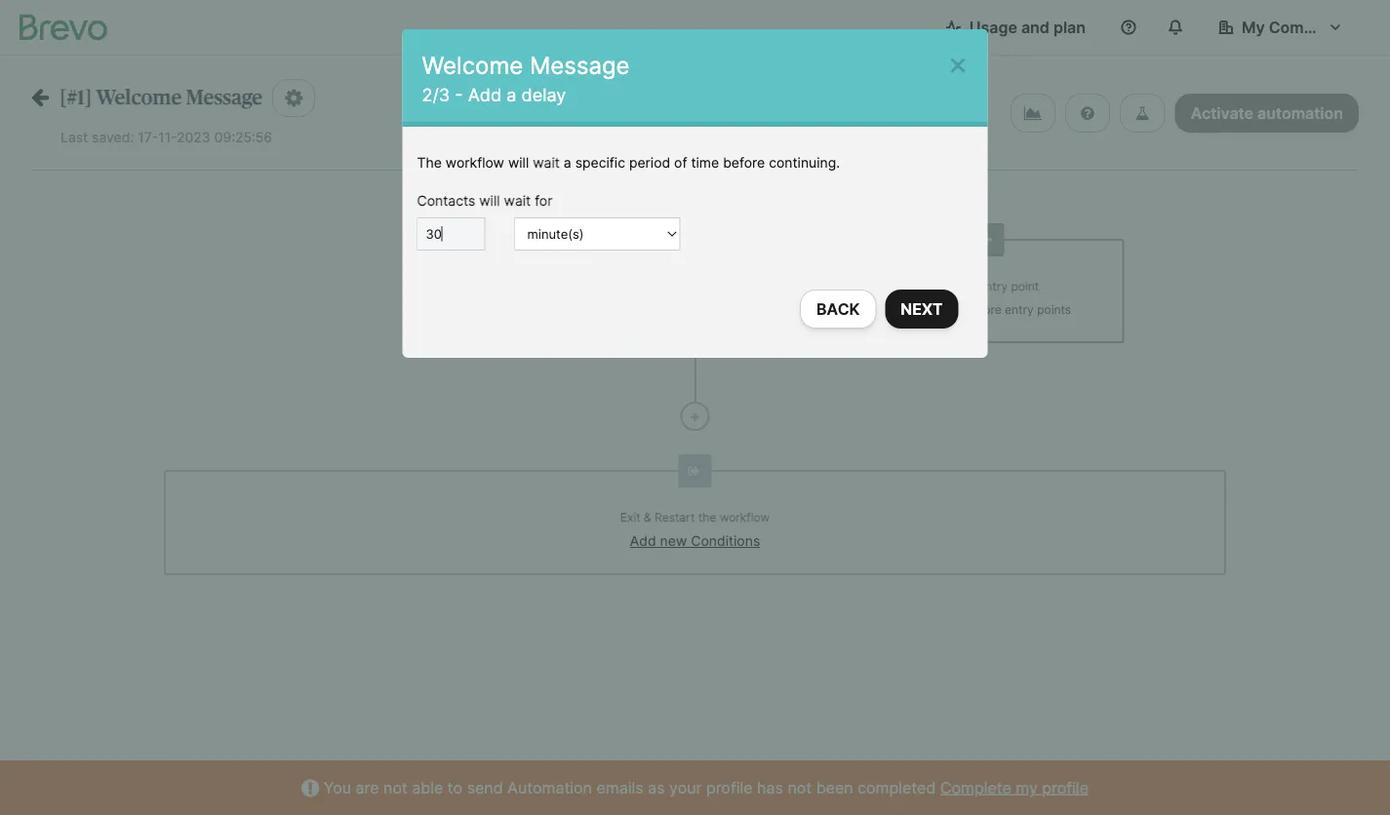 Task type: describe. For each thing, give the bounding box(es) containing it.
exit
[[621, 511, 641, 525]]

last saved: 17-11-2023 09:25:56
[[61, 129, 272, 145]]

cog image
[[285, 88, 303, 108]]

back
[[817, 300, 860, 319]]

time
[[691, 155, 719, 171]]

add new conditions link
[[630, 533, 760, 550]]

1 vertical spatial entry
[[1005, 303, 1034, 317]]

back button
[[800, 290, 877, 329]]

1 vertical spatial welcome
[[96, 87, 182, 108]]

add
[[949, 303, 971, 317]]

conditions
[[691, 533, 760, 550]]

usage
[[970, 18, 1018, 37]]

11-
[[158, 129, 177, 145]]

09:25:56
[[214, 129, 272, 145]]

saved:
[[92, 129, 134, 145]]

plan
[[1054, 18, 1086, 37]]

my company
[[1242, 18, 1341, 37]]

specific
[[575, 155, 626, 171]]

1 horizontal spatial wait
[[533, 155, 560, 171]]

startpoint
[[750, 326, 804, 341]]

welcome inside welcome message 2/3 - add a delay
[[422, 51, 523, 80]]

contacts will wait for
[[417, 193, 553, 209]]

-
[[455, 84, 463, 105]]

next button
[[886, 290, 959, 329]]

an
[[962, 280, 976, 294]]

delay
[[522, 84, 566, 105]]

point
[[1012, 280, 1040, 294]]

add inside welcome message 2/3 - add a delay
[[468, 84, 502, 105]]

last
[[61, 129, 88, 145]]

usage and plan button
[[931, 8, 1102, 47]]

complete my profile link
[[941, 779, 1089, 798]]

× button
[[948, 43, 969, 81]]

17-
[[138, 129, 158, 145]]

contacts
[[417, 193, 476, 209]]

&
[[644, 511, 652, 525]]

0 horizontal spatial will
[[479, 193, 500, 209]]

[#1]
[[60, 87, 92, 108]]

exclamation circle image
[[302, 781, 319, 797]]



Task type: locate. For each thing, give the bounding box(es) containing it.
2 horizontal spatial add
[[937, 280, 959, 294]]

0 vertical spatial will
[[508, 155, 529, 171]]

next
[[901, 300, 943, 319]]

1 vertical spatial will
[[479, 193, 500, 209]]

add right the - at the left top of page
[[468, 84, 502, 105]]

complete my profile
[[941, 779, 1089, 798]]

0 vertical spatial message
[[530, 51, 630, 80]]

a inside welcome message 2/3 - add a delay
[[507, 84, 517, 105]]

area chart image
[[1025, 105, 1042, 121]]

for
[[535, 193, 553, 209]]

complete
[[941, 779, 1012, 798]]

before
[[723, 155, 765, 171]]

0 vertical spatial add
[[468, 84, 502, 105]]

workflow inside exit & restart the workflow add new conditions
[[720, 511, 770, 525]]

1 horizontal spatial message
[[530, 51, 630, 80]]

1 vertical spatial a
[[564, 155, 572, 171]]

add an entry point click to add more entry points
[[905, 280, 1072, 317]]

message inside welcome message 2/3 - add a delay
[[530, 51, 630, 80]]

1 vertical spatial add
[[937, 280, 959, 294]]

the
[[417, 155, 442, 171]]

workflow
[[446, 155, 505, 171], [720, 511, 770, 525]]

0 vertical spatial wait
[[533, 155, 560, 171]]

0 vertical spatial workflow
[[446, 155, 505, 171]]

more
[[974, 303, 1002, 317]]

profile
[[1043, 779, 1089, 798]]

will up contacts will wait for
[[508, 155, 529, 171]]

0 horizontal spatial wait
[[504, 193, 531, 209]]

add down & on the left bottom of page
[[630, 533, 656, 550]]

add inside add an entry point click to add more entry points
[[937, 280, 959, 294]]

workflow up contacts will wait for
[[446, 155, 505, 171]]

1 horizontal spatial workflow
[[720, 511, 770, 525]]

question circle image
[[1081, 105, 1095, 121]]

exit & restart the workflow add new conditions
[[621, 511, 770, 550]]

startpoint #1
[[750, 326, 820, 341]]

a left specific
[[564, 155, 572, 171]]

continuing.
[[769, 155, 840, 171]]

period
[[629, 155, 671, 171]]

0 horizontal spatial message
[[186, 87, 263, 108]]

entry up more
[[979, 280, 1008, 294]]

welcome
[[422, 51, 523, 80], [96, 87, 182, 108]]

0 vertical spatial welcome
[[422, 51, 523, 80]]

the workflow will wait a specific period of time before continuing.
[[417, 155, 840, 171]]

none text field inside form
[[417, 218, 486, 251]]

entry
[[979, 280, 1008, 294], [1005, 303, 1034, 317]]

2/3
[[422, 84, 450, 105]]

welcome up the - at the left top of page
[[422, 51, 523, 80]]

click
[[905, 303, 932, 317]]

flask image
[[1136, 105, 1150, 121]]

will
[[508, 155, 529, 171], [479, 193, 500, 209]]

a left "delay"
[[507, 84, 517, 105]]

add left an
[[937, 280, 959, 294]]

workflow up conditions
[[720, 511, 770, 525]]

0 horizontal spatial add
[[468, 84, 502, 105]]

0 horizontal spatial welcome
[[96, 87, 182, 108]]

will right contacts
[[479, 193, 500, 209]]

company
[[1269, 18, 1341, 37]]

to
[[935, 303, 946, 317]]

add inside exit & restart the workflow add new conditions
[[630, 533, 656, 550]]

of
[[674, 155, 688, 171]]

usage and plan
[[970, 18, 1086, 37]]

1 horizontal spatial will
[[508, 155, 529, 171]]

add
[[468, 84, 502, 105], [937, 280, 959, 294], [630, 533, 656, 550]]

1 horizontal spatial a
[[564, 155, 572, 171]]

0 vertical spatial a
[[507, 84, 517, 105]]

2 vertical spatial add
[[630, 533, 656, 550]]

message up '09:25:56'
[[186, 87, 263, 108]]

the
[[698, 511, 717, 525]]

None text field
[[417, 218, 486, 251]]

form containing back
[[403, 189, 988, 344]]

wait inside form
[[504, 193, 531, 209]]

0 horizontal spatial workflow
[[446, 155, 505, 171]]

welcome message 2/3 - add a delay
[[422, 51, 630, 105]]

0 horizontal spatial a
[[507, 84, 517, 105]]

a
[[507, 84, 517, 105], [564, 155, 572, 171]]

[#1]                             welcome message link
[[31, 86, 263, 108]]

1 horizontal spatial welcome
[[422, 51, 523, 80]]

0 vertical spatial entry
[[979, 280, 1008, 294]]

arrow left image
[[31, 86, 49, 107]]

1 vertical spatial wait
[[504, 193, 531, 209]]

[#1]                             welcome message
[[60, 87, 263, 108]]

message up "delay"
[[530, 51, 630, 80]]

restart
[[655, 511, 695, 525]]

points
[[1038, 303, 1072, 317]]

×
[[948, 43, 969, 81]]

#1
[[807, 326, 820, 341]]

my
[[1242, 18, 1266, 37]]

my
[[1016, 779, 1038, 798]]

new
[[660, 533, 687, 550]]

entry down point
[[1005, 303, 1034, 317]]

1 horizontal spatial add
[[630, 533, 656, 550]]

1 vertical spatial workflow
[[720, 511, 770, 525]]

message
[[530, 51, 630, 80], [186, 87, 263, 108]]

wait up the for
[[533, 155, 560, 171]]

and
[[1022, 18, 1050, 37]]

wait left the for
[[504, 193, 531, 209]]

wait
[[533, 155, 560, 171], [504, 193, 531, 209]]

1 vertical spatial message
[[186, 87, 263, 108]]

form
[[403, 189, 988, 344]]

2023
[[177, 129, 211, 145]]

welcome up 17-
[[96, 87, 182, 108]]

my company button
[[1203, 8, 1360, 47]]



Task type: vqa. For each thing, say whether or not it's contained in the screenshot.
'Event'
no



